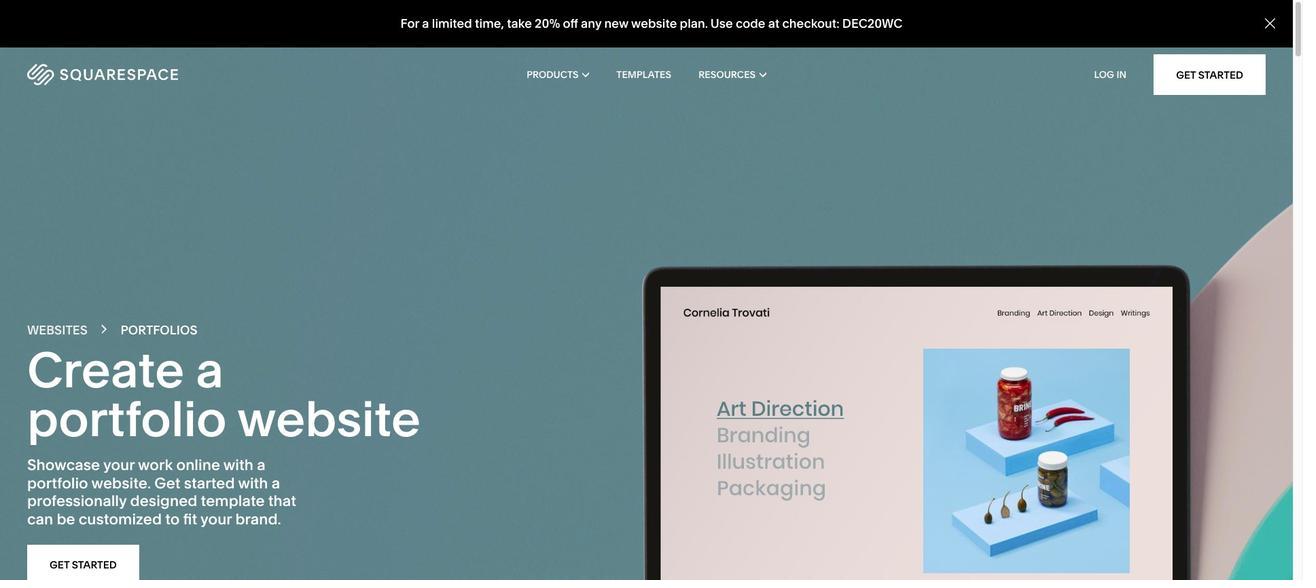 Task type: vqa. For each thing, say whether or not it's contained in the screenshot.
Nature & Animals link
no



Task type: locate. For each thing, give the bounding box(es) containing it.
checkout:
[[782, 16, 840, 31]]

professionally
[[27, 493, 127, 511]]

get
[[1176, 68, 1196, 81], [154, 475, 180, 493], [50, 559, 69, 572]]

time,
[[475, 16, 504, 31]]

2 portfolio from the top
[[27, 475, 88, 493]]

portfolio website
[[27, 390, 421, 449]]

your right the fit
[[200, 511, 232, 529]]

main content
[[0, 0, 1303, 581]]

1 horizontal spatial your
[[200, 511, 232, 529]]

1 vertical spatial your
[[200, 511, 232, 529]]

started
[[1198, 68, 1243, 81], [72, 559, 117, 572]]

0 horizontal spatial started
[[72, 559, 117, 572]]

websites
[[27, 323, 88, 338]]

plan.
[[680, 16, 708, 31]]

your left work
[[103, 457, 135, 475]]

get started link
[[1154, 54, 1266, 95], [27, 546, 139, 581]]

your
[[103, 457, 135, 475], [200, 511, 232, 529]]

0 vertical spatial started
[[1198, 68, 1243, 81]]

0 vertical spatial portfolio
[[27, 390, 227, 449]]

portfolio up be
[[27, 475, 88, 493]]

limited
[[432, 16, 472, 31]]

1 horizontal spatial get started
[[1176, 68, 1243, 81]]

main content containing create a
[[0, 0, 1303, 581]]

template
[[201, 493, 265, 511]]

fit
[[183, 511, 197, 529]]

new
[[604, 16, 629, 31]]

any
[[581, 16, 602, 31]]

portfolio up work
[[27, 390, 227, 449]]

1 vertical spatial get started link
[[27, 546, 139, 581]]

started
[[184, 475, 235, 493]]

off
[[563, 16, 578, 31]]

a down portfolios
[[196, 341, 224, 400]]

1 vertical spatial started
[[72, 559, 117, 572]]

can
[[27, 511, 53, 529]]

1 horizontal spatial get
[[154, 475, 180, 493]]

squarespace logo image
[[27, 64, 178, 86]]

showcase your work online with a portfolio website. get started with a professionally designed template that can be customized to fit your brand.
[[27, 457, 296, 529]]

a up template
[[257, 457, 265, 475]]

0 vertical spatial get
[[1176, 68, 1196, 81]]

1 horizontal spatial website
[[631, 16, 677, 31]]

log             in
[[1094, 69, 1127, 81]]

1 vertical spatial get
[[154, 475, 180, 493]]

started inside main content
[[72, 559, 117, 572]]

log             in link
[[1094, 69, 1127, 81]]

0 horizontal spatial website
[[237, 390, 421, 449]]

website.
[[91, 475, 151, 493]]

that
[[268, 493, 296, 511]]

0 vertical spatial your
[[103, 457, 135, 475]]

1 vertical spatial get started
[[50, 559, 117, 572]]

get inside showcase your work online with a portfolio website. get started with a professionally designed template that can be customized to fit your brand.
[[154, 475, 180, 493]]

0 horizontal spatial get started link
[[27, 546, 139, 581]]

get right in
[[1176, 68, 1196, 81]]

2 vertical spatial get
[[50, 559, 69, 572]]

create a
[[27, 341, 224, 400]]

portfolio
[[27, 390, 227, 449], [27, 475, 88, 493]]

online
[[176, 457, 220, 475]]

squarespace logo link
[[27, 64, 275, 86]]

0 horizontal spatial get started
[[50, 559, 117, 572]]

portfolio inside showcase your work online with a portfolio website. get started with a professionally designed template that can be customized to fit your brand.
[[27, 475, 88, 493]]

with
[[223, 457, 253, 475], [238, 475, 268, 493]]

get started
[[1176, 68, 1243, 81], [50, 559, 117, 572]]

0 vertical spatial get started link
[[1154, 54, 1266, 95]]

chocolate bars image
[[923, 349, 1130, 574]]

products
[[527, 69, 579, 81]]

1 horizontal spatial get started link
[[1154, 54, 1266, 95]]

0 horizontal spatial your
[[103, 457, 135, 475]]

with up template
[[223, 457, 253, 475]]

get up to
[[154, 475, 180, 493]]

1 vertical spatial portfolio
[[27, 475, 88, 493]]

0 horizontal spatial get
[[50, 559, 69, 572]]

log
[[1094, 69, 1114, 81]]

a
[[422, 16, 429, 31], [196, 341, 224, 400], [257, 457, 265, 475], [272, 475, 280, 493]]

for
[[401, 16, 419, 31]]

1 portfolio from the top
[[27, 390, 227, 449]]

2 horizontal spatial get
[[1176, 68, 1196, 81]]

0 vertical spatial get started
[[1176, 68, 1243, 81]]

website
[[631, 16, 677, 31], [237, 390, 421, 449]]

get down be
[[50, 559, 69, 572]]

designed
[[130, 493, 197, 511]]



Task type: describe. For each thing, give the bounding box(es) containing it.
a up brand.
[[272, 475, 280, 493]]

code
[[736, 16, 765, 31]]

at
[[768, 16, 780, 31]]

create
[[27, 341, 184, 400]]

portfolios
[[121, 323, 197, 338]]

resources button
[[699, 48, 766, 102]]

take
[[507, 16, 532, 31]]

in
[[1117, 69, 1127, 81]]

be
[[57, 511, 75, 529]]

get started inside main content
[[50, 559, 117, 572]]

to
[[165, 511, 180, 529]]

dec20wc
[[842, 16, 903, 31]]

resources
[[699, 69, 756, 81]]

brand.
[[235, 511, 281, 529]]

1 vertical spatial website
[[237, 390, 421, 449]]

20%
[[535, 16, 560, 31]]

with left that
[[238, 475, 268, 493]]

templates
[[616, 69, 671, 81]]

work
[[138, 457, 173, 475]]

0 vertical spatial website
[[631, 16, 677, 31]]

jars of picked vegetables image
[[923, 349, 1130, 574]]

customized
[[79, 511, 162, 529]]

websites link
[[27, 323, 88, 338]]

a right for
[[422, 16, 429, 31]]

templates link
[[616, 48, 671, 102]]

showcase
[[27, 457, 100, 475]]

use
[[710, 16, 733, 31]]

products button
[[527, 48, 589, 102]]

for a limited time, take 20% off any new website plan. use code at checkout: dec20wc
[[401, 16, 903, 31]]

1 horizontal spatial started
[[1198, 68, 1243, 81]]



